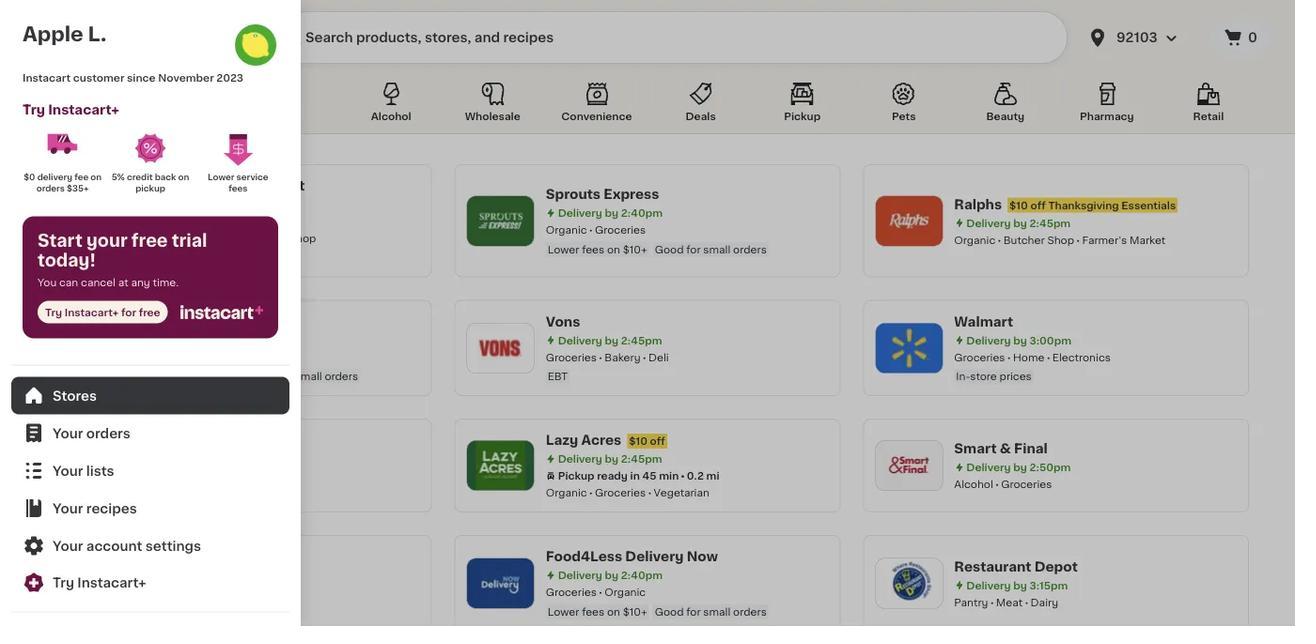 Task type: locate. For each thing, give the bounding box(es) containing it.
2:40pm down instacart plus image
[[213, 336, 254, 346]]

3 your from the top
[[53, 502, 83, 516]]

$35+
[[67, 184, 89, 193]]

0
[[1248, 31, 1258, 44]]

instacart+
[[48, 103, 119, 116], [65, 307, 119, 318], [77, 577, 146, 590]]

pickup available
[[149, 217, 236, 227]]

pickup ready in 45 min
[[558, 471, 679, 482]]

0 vertical spatial alcohol
[[371, 111, 411, 122]]

2:45pm for acres
[[621, 454, 662, 465]]

0 vertical spatial $10
[[1010, 200, 1028, 210]]

organic down lazy at the left
[[546, 488, 587, 499]]

pickup inside button
[[784, 111, 821, 122]]

prices down home
[[1000, 372, 1032, 382]]

2:45pm up organic butcher shop farmer's market
[[1030, 218, 1071, 228]]

delivery by 2:40pm for ralphs
[[149, 336, 254, 346]]

0 vertical spatial pickup
[[784, 111, 821, 122]]

food4less
[[546, 551, 622, 564]]

market
[[255, 180, 305, 193], [1130, 235, 1166, 245]]

0 vertical spatial delivery by 2:40pm
[[558, 208, 663, 219]]

in- up any
[[139, 253, 153, 263]]

organic
[[546, 225, 587, 235], [137, 234, 179, 244], [954, 235, 996, 245], [546, 488, 587, 499], [605, 588, 646, 598]]

2 vertical spatial small
[[703, 607, 731, 618]]

orders inside groceries organic lower fees on $10+ good for small orders
[[733, 607, 767, 618]]

1 horizontal spatial mi
[[706, 471, 720, 482]]

on down food4less delivery now
[[607, 607, 620, 618]]

0 horizontal spatial now
[[249, 315, 281, 328]]

instacart plus image
[[180, 305, 263, 320]]

0 vertical spatial 2:40pm
[[621, 208, 663, 219]]

by for vons
[[605, 336, 619, 346]]

delivery down walmart
[[967, 336, 1011, 346]]

try instacart+ for free
[[45, 307, 160, 318]]

1 vertical spatial store
[[970, 372, 997, 382]]

mi right 0.2
[[706, 471, 720, 482]]

beauty
[[986, 111, 1025, 122]]

meat
[[996, 598, 1023, 608]]

ebt inside groceries bakery deli ebt
[[548, 372, 568, 382]]

1 horizontal spatial sprouts
[[546, 188, 601, 201]]

shop
[[289, 234, 316, 244], [1047, 235, 1074, 245]]

$10+ down ralphs delivery now
[[214, 372, 239, 382]]

any
[[131, 277, 150, 288]]

lower down 'food4less'
[[548, 607, 579, 618]]

organic inside "organic groceries butcher shop in-store prices ebt"
[[137, 234, 179, 244]]

1 vertical spatial 2:40pm
[[213, 336, 254, 346]]

for you button
[[46, 79, 127, 133]]

2 horizontal spatial ebt
[[548, 372, 568, 382]]

0 vertical spatial in-
[[139, 253, 153, 263]]

your
[[53, 427, 83, 440], [53, 465, 83, 478], [53, 502, 83, 516], [53, 540, 83, 553]]

try
[[23, 103, 45, 116], [45, 307, 62, 318], [53, 577, 74, 590]]

alcohol inside alcohol button
[[371, 111, 411, 122]]

2:40pm down 'express'
[[621, 208, 663, 219]]

0 vertical spatial small
[[703, 244, 731, 255]]

&
[[1000, 443, 1011, 456]]

by down restaurant depot
[[1013, 581, 1027, 591]]

1 vertical spatial ralphs
[[137, 315, 185, 328]]

your down stores
[[53, 427, 83, 440]]

today!
[[38, 253, 96, 269]]

delivery by 2:40pm for food4less
[[558, 571, 663, 581]]

on down sprouts express
[[607, 244, 620, 255]]

2:40pm for food4less
[[621, 571, 663, 581]]

1 vertical spatial in-
[[956, 372, 970, 382]]

2:40pm
[[621, 208, 663, 219], [213, 336, 254, 346], [621, 571, 663, 581]]

small for sprouts express
[[703, 244, 731, 255]]

by down ralphs delivery now
[[196, 336, 210, 346]]

3:00pm
[[1030, 336, 1071, 346]]

0 vertical spatial free
[[131, 233, 168, 250]]

sprouts up pickup available
[[137, 180, 192, 193]]

off inside lazy acres $10 off
[[650, 437, 665, 447]]

off up organic butcher shop farmer's market
[[1031, 200, 1046, 210]]

by for ralphs delivery now
[[196, 336, 210, 346]]

ralphs delivery now
[[137, 315, 281, 328]]

your for your lists
[[53, 465, 83, 478]]

good inside organic groceries lower fees on $10+ good for small orders
[[655, 244, 684, 255]]

try for you can cancel at any time.
[[45, 307, 62, 318]]

now
[[249, 315, 281, 328], [687, 551, 718, 564]]

on
[[91, 173, 102, 181], [178, 173, 189, 181], [607, 244, 620, 255], [199, 372, 212, 382], [607, 607, 620, 618]]

your for your recipes
[[53, 502, 83, 516]]

0 horizontal spatial prices
[[183, 253, 215, 263]]

deals
[[686, 111, 716, 122]]

0 horizontal spatial ralphs
[[137, 315, 185, 328]]

instacart+ inside try instacart+ link
[[77, 577, 146, 590]]

$10+
[[623, 244, 647, 255], [214, 372, 239, 382], [623, 607, 647, 618]]

for
[[686, 244, 701, 255], [121, 307, 136, 318], [278, 372, 292, 382], [686, 607, 701, 618]]

try right try instacart+ icon
[[53, 577, 74, 590]]

1 vertical spatial try
[[45, 307, 62, 318]]

1 horizontal spatial alcohol
[[954, 480, 993, 490]]

store up time.
[[153, 253, 180, 263]]

groceries organic lower fees on $10+ good for small orders
[[546, 588, 767, 618]]

organic down pickup available
[[137, 234, 179, 244]]

groceries down 'express'
[[595, 225, 646, 235]]

1 vertical spatial now
[[687, 551, 718, 564]]

electronics
[[1053, 352, 1111, 363]]

by down food4less delivery now
[[605, 571, 619, 581]]

0 horizontal spatial $10
[[629, 437, 648, 447]]

sprouts
[[137, 180, 192, 193], [546, 188, 601, 201]]

0 horizontal spatial store
[[153, 253, 180, 263]]

on inside 5% credit back on pickup
[[178, 173, 189, 181]]

by down final
[[1013, 463, 1027, 473]]

instacart+ down cancel
[[65, 307, 119, 318]]

deals button
[[660, 79, 741, 133]]

1 horizontal spatial store
[[970, 372, 997, 382]]

instacart+ for instacart customer since november 2023
[[48, 103, 119, 116]]

store inside groceries home electronics in-store prices
[[970, 372, 997, 382]]

$10+ inside groceries organic lower fees on $10+ good for small orders
[[623, 607, 647, 618]]

lower left "service"
[[208, 173, 234, 181]]

0 vertical spatial mi
[[261, 217, 274, 227]]

ebt inside button
[[279, 111, 300, 122]]

0 horizontal spatial sprouts
[[137, 180, 192, 193]]

1 horizontal spatial $10
[[1010, 200, 1028, 210]]

free left the trial
[[131, 233, 168, 250]]

shop inside "organic groceries butcher shop in-store prices ebt"
[[289, 234, 316, 244]]

lower inside organic groceries lower fees on $10+ good for small orders
[[548, 244, 579, 255]]

2:45pm
[[1030, 218, 1071, 228], [621, 336, 662, 346], [621, 454, 662, 465]]

on right 'back'
[[178, 173, 189, 181]]

market up 1.3 mi
[[255, 180, 305, 193]]

fees inside 'lower service fees'
[[229, 184, 248, 193]]

you
[[86, 111, 107, 122]]

bakery
[[605, 352, 641, 363]]

butcher
[[245, 234, 287, 244], [1003, 235, 1045, 245]]

2 vertical spatial $10+
[[623, 607, 647, 618]]

good down 'express'
[[655, 244, 684, 255]]

on right fee
[[91, 173, 102, 181]]

$10+ down food4less delivery now
[[623, 607, 647, 618]]

walmart
[[954, 315, 1013, 328]]

sprouts left 'express'
[[546, 188, 601, 201]]

express
[[604, 188, 659, 201]]

$10+ inside organic groceries lower fees on $10+ good for small orders
[[623, 244, 647, 255]]

by down sprouts express
[[605, 208, 619, 219]]

0 vertical spatial $10+
[[623, 244, 647, 255]]

on inside organic groceries lower fees on $10+ good for small orders
[[607, 244, 620, 255]]

by up bakery
[[605, 336, 619, 346]]

organic for organic groceries vegetarian
[[546, 488, 587, 499]]

groceries down vons
[[546, 352, 597, 363]]

0 horizontal spatial market
[[255, 180, 305, 193]]

wholesale button
[[452, 79, 533, 133]]

0 vertical spatial prices
[[183, 253, 215, 263]]

groceries down 'food4less'
[[546, 588, 597, 598]]

can
[[59, 277, 78, 288]]

your recipes
[[53, 502, 137, 516]]

apple l. image
[[233, 23, 278, 68]]

ralphs down time.
[[137, 315, 185, 328]]

in- inside "organic groceries butcher shop in-store prices ebt"
[[139, 253, 153, 263]]

instacart+ down "customer"
[[48, 103, 119, 116]]

good inside groceries organic lower fees on $10+ good for small orders
[[655, 607, 684, 618]]

mi right 1.3
[[261, 217, 274, 227]]

1 horizontal spatial off
[[1031, 200, 1046, 210]]

now up groceries organic lower fees on $10+ good for small orders
[[687, 551, 718, 564]]

by for walmart
[[1013, 336, 1027, 346]]

ready
[[597, 471, 628, 482]]

1 vertical spatial pickup
[[149, 217, 186, 227]]

try down you on the left of page
[[45, 307, 62, 318]]

2:40pm down food4less delivery now
[[621, 571, 663, 581]]

fees down "service"
[[229, 184, 248, 193]]

mi for 0.2 mi
[[706, 471, 720, 482]]

delivery by 2:45pm up ready
[[558, 454, 662, 465]]

time.
[[153, 277, 179, 288]]

0 vertical spatial try
[[23, 103, 45, 116]]

off inside "ralphs $10 off thanksgiving essentials"
[[1031, 200, 1046, 210]]

your orders
[[53, 427, 130, 440]]

beauty button
[[965, 79, 1046, 133]]

instacart customer since november 2023
[[23, 72, 243, 83]]

in- down walmart
[[956, 372, 970, 382]]

sprouts express
[[546, 188, 659, 201]]

delivery by 2:45pm for $10
[[967, 218, 1071, 228]]

your down your recipes
[[53, 540, 83, 553]]

$10 up in
[[629, 437, 648, 447]]

good down food4less delivery now
[[655, 607, 684, 618]]

apple l.
[[23, 24, 107, 44]]

1 vertical spatial 2:45pm
[[621, 336, 662, 346]]

lower down sprouts express
[[548, 244, 579, 255]]

delivery by 2:45pm for acres
[[558, 454, 662, 465]]

delivery by 2:40pm down food4less delivery now
[[558, 571, 663, 581]]

off up 45
[[650, 437, 665, 447]]

instacart+ down account
[[77, 577, 146, 590]]

0.2 mi
[[687, 471, 720, 482]]

2 vertical spatial pickup
[[558, 471, 595, 482]]

0 horizontal spatial in-
[[139, 253, 153, 263]]

1 horizontal spatial ralphs
[[954, 198, 1002, 211]]

store inside "organic groceries butcher shop in-store prices ebt"
[[153, 253, 180, 263]]

2 vertical spatial instacart+
[[77, 577, 146, 590]]

good
[[655, 244, 684, 255], [246, 372, 275, 382], [655, 607, 684, 618]]

try instacart+ down account
[[53, 577, 146, 590]]

alcohol
[[371, 111, 411, 122], [954, 480, 993, 490]]

try for instacart customer since november 2023
[[23, 103, 45, 116]]

good down instacart plus image
[[246, 372, 275, 382]]

now up lower fees on $10+ good for small orders
[[249, 315, 281, 328]]

0 vertical spatial off
[[1031, 200, 1046, 210]]

organic down food4less delivery now
[[605, 588, 646, 598]]

2:45pm up in
[[621, 454, 662, 465]]

0 horizontal spatial pickup
[[149, 217, 186, 227]]

1 horizontal spatial pickup
[[558, 471, 595, 482]]

try instacart+ down instacart
[[23, 103, 119, 116]]

2 vertical spatial delivery by 2:40pm
[[558, 571, 663, 581]]

shop categories tab list
[[46, 79, 1249, 133]]

1 vertical spatial $10
[[629, 437, 648, 447]]

1 vertical spatial off
[[650, 437, 665, 447]]

market down essentials
[[1130, 235, 1166, 245]]

2:40pm for ralphs
[[213, 336, 254, 346]]

try down instacart
[[23, 103, 45, 116]]

0 vertical spatial now
[[249, 315, 281, 328]]

1 vertical spatial alcohol
[[954, 480, 993, 490]]

store down delivery by 3:00pm
[[970, 372, 997, 382]]

dairy
[[1031, 598, 1058, 608]]

ralphs up organic butcher shop farmer's market
[[954, 198, 1002, 211]]

delivery by 2:45pm up bakery
[[558, 336, 662, 346]]

your lists link
[[11, 453, 289, 490]]

1 vertical spatial mi
[[706, 471, 720, 482]]

fees down 'food4less'
[[582, 607, 604, 618]]

organic down sprouts express
[[546, 225, 587, 235]]

organic groceries lower fees on $10+ good for small orders
[[546, 225, 767, 255]]

0 horizontal spatial off
[[650, 437, 665, 447]]

1 vertical spatial prices
[[1000, 372, 1032, 382]]

your down your lists at the bottom
[[53, 502, 83, 516]]

1 your from the top
[[53, 427, 83, 440]]

0 vertical spatial good
[[655, 244, 684, 255]]

small inside groceries organic lower fees on $10+ good for small orders
[[703, 607, 731, 618]]

delivery down sprouts express
[[558, 208, 602, 219]]

0 vertical spatial ebt
[[279, 111, 300, 122]]

2:45pm for $10
[[1030, 218, 1071, 228]]

2 horizontal spatial pickup
[[784, 111, 821, 122]]

organic for organic butcher shop farmer's market
[[954, 235, 996, 245]]

0 horizontal spatial ebt
[[222, 253, 242, 263]]

2 vertical spatial ebt
[[548, 372, 568, 382]]

groceries inside "organic groceries butcher shop in-store prices ebt"
[[186, 234, 237, 244]]

pantry
[[954, 598, 988, 608]]

mi
[[261, 217, 274, 227], [706, 471, 720, 482]]

2 your from the top
[[53, 465, 83, 478]]

your for your account settings
[[53, 540, 83, 553]]

organic up walmart
[[954, 235, 996, 245]]

fees down sprouts express
[[582, 244, 604, 255]]

pickup
[[784, 111, 821, 122], [149, 217, 186, 227], [558, 471, 595, 482]]

by up home
[[1013, 336, 1027, 346]]

1 horizontal spatial in-
[[956, 372, 970, 382]]

0 horizontal spatial butcher
[[245, 234, 287, 244]]

2 vertical spatial 2:45pm
[[621, 454, 662, 465]]

groceries inside groceries bakery deli ebt
[[546, 352, 597, 363]]

2:45pm up deli
[[621, 336, 662, 346]]

butcher down 1.3 mi
[[245, 234, 287, 244]]

0 vertical spatial ralphs
[[954, 198, 1002, 211]]

2 vertical spatial good
[[655, 607, 684, 618]]

sprouts farmers market
[[137, 180, 305, 193]]

sprouts for sprouts express
[[546, 188, 601, 201]]

0 button
[[1211, 19, 1273, 56]]

prices down the trial
[[183, 253, 215, 263]]

groceries down available
[[186, 234, 237, 244]]

fees
[[229, 184, 248, 193], [582, 244, 604, 255], [173, 372, 196, 382], [582, 607, 604, 618]]

pets button
[[864, 79, 944, 133]]

1 vertical spatial try instacart+
[[53, 577, 146, 590]]

1 horizontal spatial ebt
[[279, 111, 300, 122]]

organic for organic groceries butcher shop in-store prices ebt
[[137, 234, 179, 244]]

0 vertical spatial delivery by 2:45pm
[[967, 218, 1071, 228]]

$10 inside "ralphs $10 off thanksgiving essentials"
[[1010, 200, 1028, 210]]

pharmacy button
[[1067, 79, 1147, 133]]

$10+ for sprouts express
[[623, 244, 647, 255]]

$10 up organic butcher shop farmer's market
[[1010, 200, 1028, 210]]

$10+ down 'express'
[[623, 244, 647, 255]]

small inside organic groceries lower fees on $10+ good for small orders
[[703, 244, 731, 255]]

your left lists
[[53, 465, 83, 478]]

delivery by 2:40pm down ralphs delivery now
[[149, 336, 254, 346]]

1 vertical spatial ebt
[[222, 253, 242, 263]]

groceries down pickup ready in 45 min at bottom
[[595, 488, 646, 499]]

1 vertical spatial delivery by 2:40pm
[[149, 336, 254, 346]]

store
[[153, 253, 180, 263], [970, 372, 997, 382]]

butcher inside "organic groceries butcher shop in-store prices ebt"
[[245, 234, 287, 244]]

1 horizontal spatial market
[[1130, 235, 1166, 245]]

try instacart+
[[23, 103, 119, 116], [53, 577, 146, 590]]

1 vertical spatial instacart+
[[65, 307, 119, 318]]

fees inside organic groceries lower fees on $10+ good for small orders
[[582, 244, 604, 255]]

0 vertical spatial instacart+
[[48, 103, 119, 116]]

free down any
[[139, 307, 160, 318]]

lazy acres $10 off
[[546, 434, 665, 447]]

4 your from the top
[[53, 540, 83, 553]]

1 horizontal spatial prices
[[1000, 372, 1032, 382]]

delivery by 2:40pm down sprouts express
[[558, 208, 663, 219]]

alcohol for alcohol groceries
[[954, 480, 993, 490]]

1 horizontal spatial now
[[687, 551, 718, 564]]

0 vertical spatial store
[[153, 253, 180, 263]]

by for food4less delivery now
[[605, 571, 619, 581]]

0 horizontal spatial alcohol
[[371, 111, 411, 122]]

farmers
[[195, 180, 252, 193]]

groceries down walmart
[[954, 352, 1005, 363]]

0 vertical spatial 2:45pm
[[1030, 218, 1071, 228]]

ralphs for ralphs delivery now
[[137, 315, 185, 328]]

by up ready
[[605, 454, 619, 465]]

butcher down "ralphs $10 off thanksgiving essentials"
[[1003, 235, 1045, 245]]

organic inside organic groceries lower fees on $10+ good for small orders
[[546, 225, 587, 235]]

lower service fees
[[208, 173, 271, 193]]

delivery
[[558, 208, 602, 219], [967, 218, 1011, 228], [188, 315, 246, 328], [149, 336, 194, 346], [558, 336, 602, 346], [967, 336, 1011, 346], [558, 454, 602, 465], [967, 463, 1011, 473], [625, 551, 684, 564], [558, 571, 602, 581], [967, 581, 1011, 591]]

5% credit back on pickup
[[112, 173, 191, 193]]

$10
[[1010, 200, 1028, 210], [629, 437, 648, 447]]

2 vertical spatial 2:40pm
[[621, 571, 663, 581]]

2 vertical spatial delivery by 2:45pm
[[558, 454, 662, 465]]

pickup for pickup available
[[149, 217, 186, 227]]

delivery by 2:45pm up organic butcher shop farmer's market
[[967, 218, 1071, 228]]

0 horizontal spatial shop
[[289, 234, 316, 244]]

0 horizontal spatial mi
[[261, 217, 274, 227]]



Task type: describe. For each thing, give the bounding box(es) containing it.
now for ralphs delivery now
[[249, 315, 281, 328]]

stores
[[53, 390, 97, 403]]

retail button
[[1168, 79, 1249, 133]]

start
[[38, 233, 82, 250]]

groceries inside groceries organic lower fees on $10+ good for small orders
[[546, 588, 597, 598]]

your account settings
[[53, 540, 201, 553]]

vons
[[546, 315, 580, 328]]

essentials
[[1122, 200, 1176, 210]]

organic groceries vegetarian
[[546, 488, 710, 499]]

restaurant
[[954, 560, 1031, 574]]

service
[[236, 173, 268, 181]]

your recipes link
[[11, 490, 289, 528]]

trial
[[172, 233, 207, 250]]

since
[[127, 72, 156, 83]]

home
[[1013, 352, 1045, 363]]

delivery down 'food4less'
[[558, 571, 602, 581]]

stores link
[[11, 377, 289, 415]]

thanksgiving
[[1048, 200, 1119, 210]]

1 vertical spatial small
[[295, 372, 322, 382]]

delivery up groceries organic lower fees on $10+ good for small orders
[[625, 551, 684, 564]]

2:50pm
[[1030, 463, 1071, 473]]

lower inside 'lower service fees'
[[208, 173, 234, 181]]

1 vertical spatial market
[[1130, 235, 1166, 245]]

by for restaurant depot
[[1013, 581, 1027, 591]]

now for food4less delivery now
[[687, 551, 718, 564]]

delivery up alcohol groceries
[[967, 463, 1011, 473]]

small for food4less delivery now
[[703, 607, 731, 618]]

organic butcher shop farmer's market
[[954, 235, 1166, 245]]

lazy
[[546, 434, 578, 447]]

fees inside groceries organic lower fees on $10+ good for small orders
[[582, 607, 604, 618]]

min
[[659, 471, 679, 482]]

organic inside groceries organic lower fees on $10+ good for small orders
[[605, 588, 646, 598]]

1.3 mi
[[244, 217, 274, 227]]

groceries down delivery by 2:50pm
[[1001, 480, 1052, 490]]

by for smart & final
[[1013, 463, 1027, 473]]

prices inside groceries home electronics in-store prices
[[1000, 372, 1032, 382]]

orders inside organic groceries lower fees on $10+ good for small orders
[[733, 244, 767, 255]]

for
[[66, 111, 84, 122]]

delivery up organic butcher shop farmer's market
[[967, 218, 1011, 228]]

ebt button
[[249, 79, 330, 133]]

your for your orders
[[53, 427, 83, 440]]

alcohol for alcohol
[[371, 111, 411, 122]]

by for sprouts express
[[605, 208, 619, 219]]

delivery by 2:50pm
[[967, 463, 1071, 473]]

lower inside groceries organic lower fees on $10+ good for small orders
[[548, 607, 579, 618]]

alcohol button
[[351, 79, 432, 133]]

delivery by 2:40pm for sprouts
[[558, 208, 663, 219]]

pickup for pickup ready in 45 min
[[558, 471, 595, 482]]

available
[[189, 217, 236, 227]]

pickup
[[136, 184, 165, 193]]

sprouts for sprouts farmers market
[[137, 180, 192, 193]]

3:15pm
[[1030, 581, 1068, 591]]

prices inside "organic groceries butcher shop in-store prices ebt"
[[183, 253, 215, 263]]

restaurant depot
[[954, 560, 1078, 574]]

delivery down vons
[[558, 336, 602, 346]]

good for food4less delivery now
[[655, 607, 684, 618]]

instacart
[[23, 72, 71, 83]]

back
[[155, 173, 176, 181]]

lower fees on $10+ good for small orders
[[139, 372, 358, 382]]

orders inside $0 delivery fee on orders $35+
[[36, 184, 65, 193]]

by up organic butcher shop farmer's market
[[1013, 218, 1027, 228]]

2:40pm for sprouts
[[621, 208, 663, 219]]

for inside groceries organic lower fees on $10+ good for small orders
[[686, 607, 701, 618]]

ralphs for ralphs $10 off thanksgiving essentials
[[954, 198, 1002, 211]]

0 vertical spatial try instacart+
[[23, 103, 119, 116]]

pickup for pickup
[[784, 111, 821, 122]]

$10+ for food4less delivery now
[[623, 607, 647, 618]]

free inside start your free trial today! you can cancel at any time.
[[131, 233, 168, 250]]

1 vertical spatial good
[[246, 372, 275, 382]]

ebt inside "organic groceries butcher shop in-store prices ebt"
[[222, 253, 242, 263]]

2 vertical spatial try
[[53, 577, 74, 590]]

1 vertical spatial $10+
[[214, 372, 239, 382]]

credit
[[127, 173, 153, 181]]

try instacart+ image
[[23, 572, 45, 594]]

convenience
[[561, 111, 632, 122]]

apple
[[23, 24, 83, 44]]

for inside organic groceries lower fees on $10+ good for small orders
[[686, 244, 701, 255]]

5%
[[112, 173, 125, 181]]

at
[[118, 277, 128, 288]]

food4less delivery now
[[546, 551, 718, 564]]

you
[[38, 277, 57, 288]]

pantry meat dairy
[[954, 598, 1058, 608]]

cancel
[[81, 277, 116, 288]]

deli
[[649, 352, 669, 363]]

1 horizontal spatial shop
[[1047, 235, 1074, 245]]

on inside groceries organic lower fees on $10+ good for small orders
[[607, 607, 620, 618]]

groceries inside groceries home electronics in-store prices
[[954, 352, 1005, 363]]

good for sprouts express
[[655, 244, 684, 255]]

instacart image
[[64, 26, 177, 49]]

delivery up lower fees on $10+ good for small orders
[[188, 315, 246, 328]]

1 vertical spatial free
[[139, 307, 160, 318]]

wholesale
[[465, 111, 520, 122]]

delivery down ralphs delivery now
[[149, 336, 194, 346]]

in
[[630, 471, 640, 482]]

delivery down restaurant
[[967, 581, 1011, 591]]

ralphs $10 off thanksgiving essentials
[[954, 198, 1176, 211]]

settings
[[146, 540, 201, 553]]

1 vertical spatial delivery by 2:45pm
[[558, 336, 662, 346]]

recipes
[[86, 502, 137, 516]]

delivery by 3:15pm
[[967, 581, 1068, 591]]

account
[[86, 540, 142, 553]]

groceries bakery deli ebt
[[546, 352, 669, 382]]

0 vertical spatial market
[[255, 180, 305, 193]]

groceries home electronics in-store prices
[[954, 352, 1111, 382]]

on inside $0 delivery fee on orders $35+
[[91, 173, 102, 181]]

delivery down lazy at the left
[[558, 454, 602, 465]]

your orders link
[[11, 415, 289, 453]]

final
[[1014, 443, 1048, 456]]

in- inside groceries home electronics in-store prices
[[956, 372, 970, 382]]

vegetarian
[[654, 488, 710, 499]]

farmer's
[[1082, 235, 1127, 245]]

mi for 1.3 mi
[[261, 217, 274, 227]]

november
[[158, 72, 214, 83]]

instacart+ for you can cancel at any time.
[[65, 307, 119, 318]]

fees down ralphs delivery now
[[173, 372, 196, 382]]

retail
[[1193, 111, 1224, 122]]

your account settings link
[[11, 528, 289, 565]]

delivery
[[37, 173, 72, 181]]

smart & final
[[954, 443, 1048, 456]]

1 horizontal spatial butcher
[[1003, 235, 1045, 245]]

lower up your orders link at the left bottom of page
[[139, 372, 171, 382]]

your lists
[[53, 465, 114, 478]]

convenience button
[[554, 79, 640, 133]]

organic for organic groceries lower fees on $10+ good for small orders
[[546, 225, 587, 235]]

$0
[[24, 173, 35, 181]]

$10 inside lazy acres $10 off
[[629, 437, 648, 447]]

lists
[[86, 465, 114, 478]]

45
[[642, 471, 656, 482]]

on down ralphs delivery now
[[199, 372, 212, 382]]

delivery by 3:00pm
[[967, 336, 1071, 346]]

alcohol groceries
[[954, 480, 1052, 490]]

start your free trial today! you can cancel at any time.
[[38, 233, 207, 288]]

customer
[[73, 72, 124, 83]]

depot
[[1034, 560, 1078, 574]]

groceries inside organic groceries lower fees on $10+ good for small orders
[[595, 225, 646, 235]]

2023
[[216, 72, 243, 83]]



Task type: vqa. For each thing, say whether or not it's contained in the screenshot.
Try corresponding to Instacart customer since November 2023
yes



